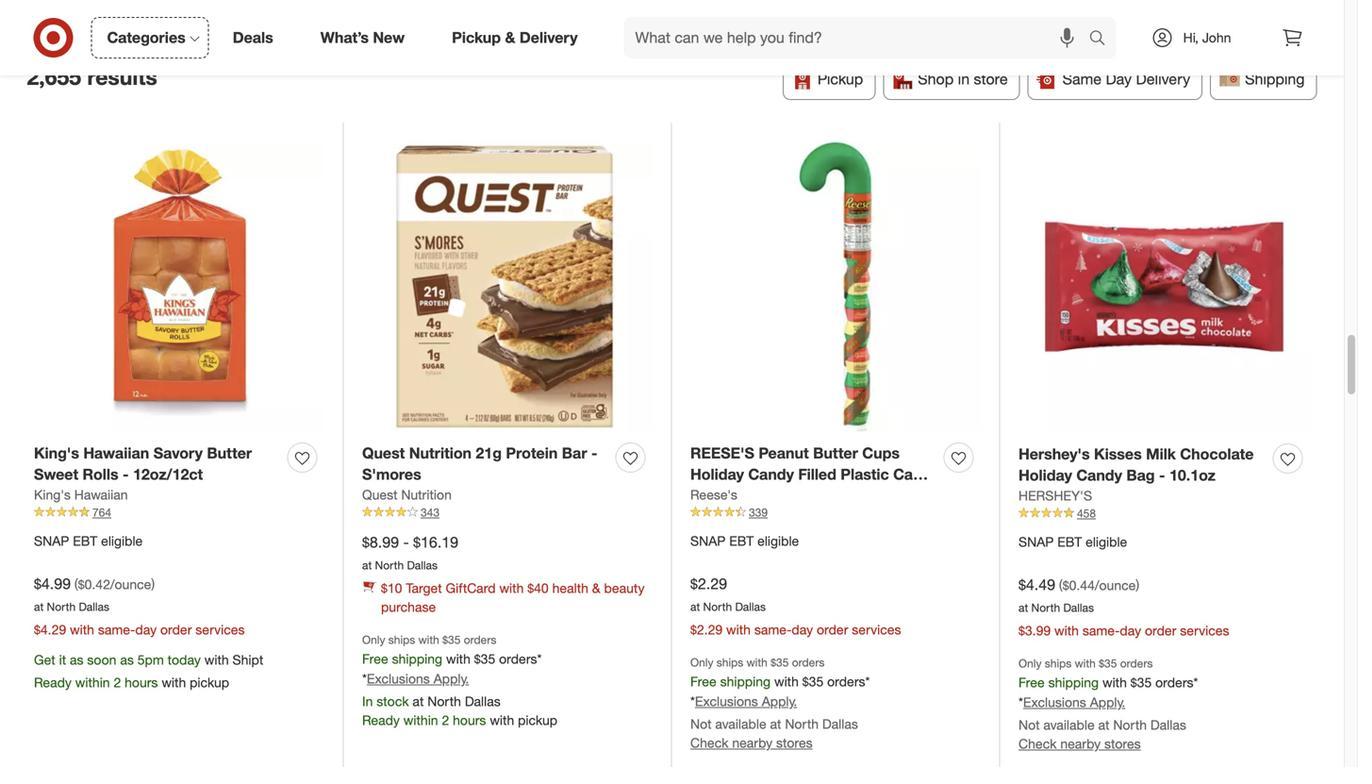 Task type: describe. For each thing, give the bounding box(es) containing it.
hawaiian for king's hawaiian savory butter sweet rolls - 12oz/12ct
[[83, 444, 149, 462]]

stores for $4.49
[[1105, 735, 1141, 752]]

snap for $4.49
[[1019, 534, 1054, 550]]

it
[[59, 651, 66, 668]]

holiday for reese's
[[691, 465, 744, 484]]

nutrition for quest nutrition 21g protein bar - s'mores
[[409, 444, 472, 462]]

ready inside get it as soon as 5pm today with shipt ready within 2 hours with pickup
[[34, 674, 72, 690]]

orders for $2.29
[[792, 655, 825, 669]]

king's hawaiian link
[[34, 485, 128, 504]]

quest nutrition 21g protein bar - s'mores link
[[362, 442, 609, 485]]

needs
[[636, 9, 680, 28]]

order for $4.99
[[160, 621, 192, 638]]

shop in store button
[[883, 58, 1021, 100]]

/ounce for $4.99
[[110, 576, 151, 593]]

deals
[[233, 28, 273, 47]]

$8.99 - $16.19 at north dallas
[[362, 533, 459, 572]]

dallas inside $8.99 - $16.19 at north dallas
[[407, 558, 438, 572]]

orders* for $8.99 - $16.19
[[499, 651, 542, 667]]

john
[[1203, 29, 1232, 46]]

fpo/apo
[[922, 9, 988, 28]]

hawaiian for king's hawaiian
[[74, 486, 128, 503]]

with inside the $4.99 ( $0.42 /ounce ) at north dallas $4.29 with same-day order services
[[70, 621, 94, 638]]

$40
[[528, 580, 549, 596]]

snap ebt eligible for $2.29
[[691, 533, 799, 549]]

purchase
[[381, 599, 436, 615]]

2 horizontal spatial exclusions apply. button
[[1024, 693, 1126, 712]]

$0.44
[[1063, 577, 1095, 594]]

ships for $8.99 - $16.19
[[389, 632, 415, 647]]

hi, john
[[1184, 29, 1232, 46]]

hi,
[[1184, 29, 1199, 46]]

2 horizontal spatial apply.
[[1090, 694, 1126, 710]]

pickup for pickup & delivery
[[452, 28, 501, 47]]

dietary needs button
[[567, 0, 696, 39]]

2 as from the left
[[120, 651, 134, 668]]

apply. for $2.29
[[762, 693, 798, 709]]

shop
[[918, 70, 954, 88]]

reese's
[[691, 486, 738, 503]]

2 $2.29 from the top
[[691, 621, 723, 638]]

stores for $2.29
[[777, 734, 813, 751]]

pickup for pickup
[[818, 70, 864, 88]]

order for $4.49
[[1145, 622, 1177, 639]]

delivery for pickup & delivery
[[520, 28, 578, 47]]

in
[[958, 70, 970, 88]]

day
[[1106, 70, 1132, 88]]

shipping for $8.99 - $16.19
[[392, 651, 443, 667]]

sort
[[165, 9, 194, 28]]

nearby for $2.29
[[732, 734, 773, 751]]

- inside quest nutrition 21g protein bar - s'mores
[[592, 444, 598, 462]]

reese's link
[[691, 485, 738, 504]]

only ships with $35 orders free shipping with $35 orders* * exclusions apply. not available at north dallas check nearby stores for $4.49
[[1019, 656, 1199, 752]]

cane
[[894, 465, 931, 484]]

what's
[[321, 28, 369, 47]]

at inside $8.99 - $16.19 at north dallas
[[362, 558, 372, 572]]

reese's peanut butter cups holiday candy filled plastic cane miniatures - 2.17oz
[[691, 444, 931, 505]]

today
[[168, 651, 201, 668]]

shop in store
[[918, 70, 1008, 88]]

$4.99
[[34, 575, 71, 593]]

$4.99 ( $0.42 /ounce ) at north dallas $4.29 with same-day order services
[[34, 575, 245, 638]]

exclusions apply. button for $8.99 - $16.19
[[367, 669, 469, 688]]

dallas inside the $4.49 ( $0.44 /ounce ) at north dallas $3.99 with same-day order services
[[1064, 601, 1094, 615]]

peanut
[[759, 444, 809, 462]]

king's hawaiian savory butter sweet rolls - 12oz/12ct link
[[34, 442, 280, 485]]

check nearby stores button for $4.49
[[1019, 734, 1141, 753]]

king's hawaiian savory butter sweet rolls - 12oz/12ct
[[34, 444, 252, 484]]

check for $2.29
[[691, 734, 729, 751]]

protein
[[506, 444, 558, 462]]

miniatures
[[691, 487, 767, 505]]

hours inside get it as soon as 5pm today with shipt ready within 2 hours with pickup
[[125, 674, 158, 690]]

$0.42
[[78, 576, 110, 593]]

what's new link
[[305, 17, 428, 58]]

same
[[1063, 70, 1102, 88]]

dallas inside only ships with $35 orders free shipping with $35 orders* * exclusions apply. in stock at  north dallas ready within 2 hours with pickup
[[465, 693, 501, 709]]

- inside king's hawaiian savory butter sweet rolls - 12oz/12ct
[[123, 465, 129, 484]]

at inside only ships with $35 orders free shipping with $35 orders* * exclusions apply. in stock at  north dallas ready within 2 hours with pickup
[[413, 693, 424, 709]]

quest for quest nutrition
[[362, 486, 398, 503]]

quest nutrition link
[[362, 485, 452, 504]]

/ounce for $4.49
[[1095, 577, 1136, 594]]

guest rating
[[720, 9, 808, 28]]

343 link
[[362, 504, 653, 521]]

shipping for $2.29
[[720, 673, 771, 690]]

eligible for bag
[[1086, 534, 1128, 550]]

2 horizontal spatial orders
[[1121, 656, 1153, 670]]

& inside $10 target giftcard with $40 health & beauty purchase
[[592, 580, 601, 596]]

giftcard
[[446, 580, 496, 596]]

bar
[[562, 444, 587, 462]]

same day delivery button
[[1028, 58, 1203, 100]]

kisses
[[1094, 445, 1142, 463]]

quest for quest nutrition 21g protein bar - s'mores
[[362, 444, 405, 462]]

candy for peanut
[[749, 465, 794, 484]]

764 link
[[34, 504, 325, 521]]

guest rating button
[[704, 0, 824, 39]]

$4.49 ( $0.44 /ounce ) at north dallas $3.99 with same-day order services
[[1019, 576, 1230, 639]]

snap for $4.99
[[34, 533, 69, 549]]

results
[[87, 64, 157, 90]]

orders for $8.99 - $16.19
[[464, 632, 497, 647]]

hershey's kisses milk chocolate holiday candy bag - 10.1oz link
[[1019, 443, 1266, 486]]

2,655 results
[[27, 64, 157, 90]]

within inside only ships with $35 orders free shipping with $35 orders* * exclusions apply. in stock at  north dallas ready within 2 hours with pickup
[[404, 712, 438, 728]]

21g
[[476, 444, 502, 462]]

dietary needs
[[583, 9, 680, 28]]

) for $4.99
[[151, 576, 155, 593]]

hours inside only ships with $35 orders free shipping with $35 orders* * exclusions apply. in stock at  north dallas ready within 2 hours with pickup
[[453, 712, 486, 728]]

764
[[92, 505, 111, 519]]

price button
[[832, 0, 898, 39]]

day for $4.49
[[1120, 622, 1142, 639]]

2 horizontal spatial orders*
[[1156, 674, 1199, 691]]

eligible for filled
[[758, 533, 799, 549]]

pickup inside get it as soon as 5pm today with shipt ready within 2 hours with pickup
[[190, 674, 229, 690]]

dallas inside $2.29 at north dallas $2.29 with same-day order services
[[735, 600, 766, 614]]

quest nutrition 21g protein bar - s'mores
[[362, 444, 598, 484]]

s'mores
[[362, 465, 421, 484]]

store
[[974, 70, 1008, 88]]

same day delivery
[[1063, 70, 1191, 88]]

snap for $2.29
[[691, 533, 726, 549]]

- inside the hershey's kisses milk chocolate holiday candy bag - 10.1oz
[[1160, 466, 1166, 485]]

$8.99
[[362, 533, 399, 552]]

day inside $2.29 at north dallas $2.29 with same-day order services
[[792, 621, 813, 638]]

king's hawaiian
[[34, 486, 128, 503]]

hershey's
[[1019, 487, 1093, 504]]

only ships with $35 orders free shipping with $35 orders* * exclusions apply. in stock at  north dallas ready within 2 hours with pickup
[[362, 632, 558, 728]]

) for $4.49
[[1136, 577, 1140, 594]]

sort button
[[122, 0, 210, 39]]

free for $8.99 - $16.19
[[362, 651, 388, 667]]

at inside $2.29 at north dallas $2.29 with same-day order services
[[691, 600, 700, 614]]

health
[[553, 580, 589, 596]]

eligible for -
[[101, 533, 143, 549]]

nearby for $4.49
[[1061, 735, 1101, 752]]

services inside $2.29 at north dallas $2.29 with same-day order services
[[852, 621, 902, 638]]

king's for king's hawaiian
[[34, 486, 71, 503]]

guest
[[720, 9, 760, 28]]

* for $2.29
[[691, 693, 695, 709]]

ships for $2.29
[[717, 655, 744, 669]]

only ships with $35 orders free shipping with $35 orders* * exclusions apply. not available at north dallas check nearby stores for $2.29
[[691, 655, 870, 751]]

shipt
[[233, 651, 263, 668]]



Task type: locate. For each thing, give the bounding box(es) containing it.
eligible down 339
[[758, 533, 799, 549]]

ready inside only ships with $35 orders free shipping with $35 orders* * exclusions apply. in stock at  north dallas ready within 2 hours with pickup
[[362, 712, 400, 728]]

shipping down $2.29 at north dallas $2.29 with same-day order services
[[720, 673, 771, 690]]

same- inside the $4.99 ( $0.42 /ounce ) at north dallas $4.29 with same-day order services
[[98, 621, 135, 638]]

1 horizontal spatial shipping
[[720, 673, 771, 690]]

pickup inside button
[[818, 70, 864, 88]]

0 horizontal spatial exclusions apply. button
[[367, 669, 469, 688]]

1 horizontal spatial exclusions apply. button
[[695, 692, 798, 711]]

orders* down $10 target giftcard with $40 health & beauty purchase
[[499, 651, 542, 667]]

343
[[421, 505, 440, 519]]

1 horizontal spatial /ounce
[[1095, 577, 1136, 594]]

0 vertical spatial hours
[[125, 674, 158, 690]]

check
[[691, 734, 729, 751], [1019, 735, 1057, 752]]

order inside the $4.49 ( $0.44 /ounce ) at north dallas $3.99 with same-day order services
[[1145, 622, 1177, 639]]

- inside $8.99 - $16.19 at north dallas
[[403, 533, 409, 552]]

) inside the $4.99 ( $0.42 /ounce ) at north dallas $4.29 with same-day order services
[[151, 576, 155, 593]]

1 horizontal spatial as
[[120, 651, 134, 668]]

1 horizontal spatial pickup
[[518, 712, 558, 728]]

snap
[[34, 533, 69, 549], [691, 533, 726, 549], [1019, 534, 1054, 550]]

same- inside $2.29 at north dallas $2.29 with same-day order services
[[755, 621, 792, 638]]

1 horizontal spatial only ships with $35 orders free shipping with $35 orders* * exclusions apply. not available at north dallas check nearby stores
[[1019, 656, 1199, 752]]

2 horizontal spatial order
[[1145, 622, 1177, 639]]

458 link
[[1019, 505, 1311, 522]]

5pm
[[137, 651, 164, 668]]

not for $4.49
[[1019, 716, 1040, 733]]

1 horizontal spatial ebt
[[730, 533, 754, 549]]

1 horizontal spatial free
[[691, 673, 717, 690]]

- right rolls
[[123, 465, 129, 484]]

0 horizontal spatial not
[[691, 715, 712, 732]]

2 inside get it as soon as 5pm today with shipt ready within 2 hours with pickup
[[114, 674, 121, 690]]

1 vertical spatial quest
[[362, 486, 398, 503]]

hawaiian up rolls
[[83, 444, 149, 462]]

/ounce inside the $4.49 ( $0.44 /ounce ) at north dallas $3.99 with same-day order services
[[1095, 577, 1136, 594]]

1 horizontal spatial order
[[817, 621, 849, 638]]

hawaiian up 764
[[74, 486, 128, 503]]

339 link
[[691, 504, 981, 521]]

same- inside the $4.49 ( $0.44 /ounce ) at north dallas $3.99 with same-day order services
[[1083, 622, 1120, 639]]

0 horizontal spatial candy
[[749, 465, 794, 484]]

only ships with $35 orders free shipping with $35 orders* * exclusions apply. not available at north dallas check nearby stores
[[691, 655, 870, 751], [1019, 656, 1199, 752]]

10.1oz
[[1170, 466, 1216, 485]]

candy inside the hershey's kisses milk chocolate holiday candy bag - 10.1oz
[[1077, 466, 1123, 485]]

order inside $2.29 at north dallas $2.29 with same-day order services
[[817, 621, 849, 638]]

target
[[406, 580, 442, 596]]

soon
[[87, 651, 116, 668]]

458
[[1077, 506, 1096, 520]]

0 horizontal spatial holiday
[[691, 465, 744, 484]]

north inside the $4.49 ( $0.44 /ounce ) at north dallas $3.99 with same-day order services
[[1032, 601, 1061, 615]]

holiday up hershey's
[[1019, 466, 1073, 485]]

snap up the $4.99
[[34, 533, 69, 549]]

0 vertical spatial 2
[[114, 674, 121, 690]]

apply. for $8.99 - $16.19
[[434, 670, 469, 687]]

1 horizontal spatial (
[[1059, 577, 1063, 594]]

nutrition for quest nutrition
[[401, 486, 452, 503]]

search
[[1081, 30, 1126, 49]]

king's inside king's hawaiian link
[[34, 486, 71, 503]]

1 horizontal spatial &
[[592, 580, 601, 596]]

/ounce inside the $4.99 ( $0.42 /ounce ) at north dallas $4.29 with same-day order services
[[110, 576, 151, 593]]

day for $4.99
[[135, 621, 157, 638]]

1 as from the left
[[70, 651, 84, 668]]

0 horizontal spatial delivery
[[520, 28, 578, 47]]

north inside the $4.99 ( $0.42 /ounce ) at north dallas $4.29 with same-day order services
[[47, 600, 76, 614]]

0 horizontal spatial orders*
[[499, 651, 542, 667]]

$3.99
[[1019, 622, 1051, 639]]

price
[[848, 9, 882, 28]]

ebt down the "458" on the bottom of the page
[[1058, 534, 1082, 550]]

snap down reese's 'link'
[[691, 533, 726, 549]]

candy for kisses
[[1077, 466, 1123, 485]]

rating
[[764, 9, 808, 28]]

eligible down 764
[[101, 533, 143, 549]]

0 vertical spatial pickup
[[452, 28, 501, 47]]

0 horizontal spatial free
[[362, 651, 388, 667]]

1 vertical spatial pickup
[[818, 70, 864, 88]]

- right bag
[[1160, 466, 1166, 485]]

as right the 'it'
[[70, 651, 84, 668]]

ships down $2.29 at north dallas $2.29 with same-day order services
[[717, 655, 744, 669]]

butter up filled
[[813, 444, 858, 462]]

0 horizontal spatial )
[[151, 576, 155, 593]]

1 horizontal spatial 2
[[442, 712, 449, 728]]

quest inside quest nutrition 21g protein bar - s'mores
[[362, 444, 405, 462]]

( inside the $4.99 ( $0.42 /ounce ) at north dallas $4.29 with same-day order services
[[74, 576, 78, 593]]

pickup right new
[[452, 28, 501, 47]]

holiday
[[691, 465, 744, 484], [1019, 466, 1073, 485]]

hershey's kisses milk chocolate holiday candy bag - 10.1oz
[[1019, 445, 1254, 485]]

snap ebt eligible
[[34, 533, 143, 549], [691, 533, 799, 549], [1019, 534, 1128, 550]]

hershey's
[[1019, 445, 1090, 463]]

ebt for $2.29
[[730, 533, 754, 549]]

( inside the $4.49 ( $0.44 /ounce ) at north dallas $3.99 with same-day order services
[[1059, 577, 1063, 594]]

king's for king's hawaiian savory butter sweet rolls - 12oz/12ct
[[34, 444, 79, 462]]

nutrition inside "quest nutrition" link
[[401, 486, 452, 503]]

339
[[749, 505, 768, 519]]

orders* down $2.29 at north dallas $2.29 with same-day order services
[[828, 673, 870, 690]]

exclusions inside only ships with $35 orders free shipping with $35 orders* * exclusions apply. in stock at  north dallas ready within 2 hours with pickup
[[367, 670, 430, 687]]

1 horizontal spatial holiday
[[1019, 466, 1073, 485]]

* for $8.99 - $16.19
[[362, 670, 367, 687]]

services
[[196, 621, 245, 638], [852, 621, 902, 638], [1181, 622, 1230, 639]]

$4.49
[[1019, 576, 1056, 594]]

pickup down what can we help you find? suggestions appear below search box
[[818, 70, 864, 88]]

at
[[362, 558, 372, 572], [34, 600, 44, 614], [691, 600, 700, 614], [1019, 601, 1029, 615], [413, 693, 424, 709], [770, 715, 782, 732], [1099, 716, 1110, 733]]

orders* for $2.29
[[828, 673, 870, 690]]

0 horizontal spatial stores
[[777, 734, 813, 751]]

delivery for same day delivery
[[1136, 70, 1191, 88]]

exclusions for $8.99 - $16.19
[[367, 670, 430, 687]]

pickup & delivery
[[452, 28, 578, 47]]

ebt for $4.49
[[1058, 534, 1082, 550]]

day
[[135, 621, 157, 638], [792, 621, 813, 638], [1120, 622, 1142, 639]]

eligible down the "458" on the bottom of the page
[[1086, 534, 1128, 550]]

2
[[114, 674, 121, 690], [442, 712, 449, 728]]

/ounce down the "458" on the bottom of the page
[[1095, 577, 1136, 594]]

1 horizontal spatial eligible
[[758, 533, 799, 549]]

stock
[[377, 693, 409, 709]]

butter inside reese's peanut butter cups holiday candy filled plastic cane miniatures - 2.17oz
[[813, 444, 858, 462]]

1 quest from the top
[[362, 444, 405, 462]]

snap ebt eligible for $4.99
[[34, 533, 143, 549]]

* inside only ships with $35 orders free shipping with $35 orders* * exclusions apply. in stock at  north dallas ready within 2 hours with pickup
[[362, 670, 367, 687]]

reese's peanut butter cups holiday candy filled plastic cane miniatures - 2.17oz link
[[691, 442, 937, 505]]

bag
[[1127, 466, 1155, 485]]

only for $8.99 - $16.19
[[362, 632, 385, 647]]

2 horizontal spatial shipping
[[1049, 674, 1099, 691]]

at inside the $4.49 ( $0.44 /ounce ) at north dallas $3.99 with same-day order services
[[1019, 601, 1029, 615]]

1 king's from the top
[[34, 444, 79, 462]]

king's hawaiian savory butter sweet rolls - 12oz/12ct image
[[34, 141, 325, 431], [34, 141, 325, 431]]

available for $2.29
[[716, 715, 767, 732]]

orders inside only ships with $35 orders free shipping with $35 orders* * exclusions apply. in stock at  north dallas ready within 2 hours with pickup
[[464, 632, 497, 647]]

deals link
[[217, 17, 297, 58]]

1 vertical spatial king's
[[34, 486, 71, 503]]

2 horizontal spatial day
[[1120, 622, 1142, 639]]

savory
[[154, 444, 203, 462]]

0 horizontal spatial ready
[[34, 674, 72, 690]]

same-
[[98, 621, 135, 638], [755, 621, 792, 638], [1083, 622, 1120, 639]]

ebt down 764
[[73, 533, 97, 549]]

0 vertical spatial pickup
[[190, 674, 229, 690]]

orders down giftcard
[[464, 632, 497, 647]]

0 horizontal spatial only
[[362, 632, 385, 647]]

0 horizontal spatial pickup
[[190, 674, 229, 690]]

2 horizontal spatial eligible
[[1086, 534, 1128, 550]]

snap ebt eligible down 339
[[691, 533, 799, 549]]

0 horizontal spatial same-
[[98, 621, 135, 638]]

1 vertical spatial 2
[[442, 712, 449, 728]]

2 inside only ships with $35 orders free shipping with $35 orders* * exclusions apply. in stock at  north dallas ready within 2 hours with pickup
[[442, 712, 449, 728]]

0 vertical spatial &
[[505, 28, 516, 47]]

reese's
[[691, 444, 755, 462]]

2 horizontal spatial services
[[1181, 622, 1230, 639]]

services inside the $4.99 ( $0.42 /ounce ) at north dallas $4.29 with same-day order services
[[196, 621, 245, 638]]

holiday up reese's
[[691, 465, 744, 484]]

) right $0.44
[[1136, 577, 1140, 594]]

2 horizontal spatial ebt
[[1058, 534, 1082, 550]]

get
[[34, 651, 55, 668]]

apply. inside only ships with $35 orders free shipping with $35 orders* * exclusions apply. in stock at  north dallas ready within 2 hours with pickup
[[434, 670, 469, 687]]

order
[[160, 621, 192, 638], [817, 621, 849, 638], [1145, 622, 1177, 639]]

orders down $2.29 at north dallas $2.29 with same-day order services
[[792, 655, 825, 669]]

king's up sweet
[[34, 444, 79, 462]]

1 vertical spatial within
[[404, 712, 438, 728]]

1 horizontal spatial orders*
[[828, 673, 870, 690]]

1 horizontal spatial candy
[[1077, 466, 1123, 485]]

not
[[691, 715, 712, 732], [1019, 716, 1040, 733]]

0 horizontal spatial exclusions
[[367, 670, 430, 687]]

same- for $4.99
[[98, 621, 135, 638]]

quest nutrition 21g protein bar - s'mores image
[[362, 141, 653, 431], [362, 141, 653, 431]]

delivery inside button
[[1136, 70, 1191, 88]]

2 king's from the top
[[34, 486, 71, 503]]

0 horizontal spatial check
[[691, 734, 729, 751]]

with inside $2.29 at north dallas $2.29 with same-day order services
[[727, 621, 751, 638]]

exclusions apply. button for $2.29
[[695, 692, 798, 711]]

butter right savory
[[207, 444, 252, 462]]

day inside the $4.99 ( $0.42 /ounce ) at north dallas $4.29 with same-day order services
[[135, 621, 157, 638]]

holiday inside reese's peanut butter cups holiday candy filled plastic cane miniatures - 2.17oz
[[691, 465, 744, 484]]

north inside only ships with $35 orders free shipping with $35 orders* * exclusions apply. in stock at  north dallas ready within 2 hours with pickup
[[428, 693, 461, 709]]

1 butter from the left
[[207, 444, 252, 462]]

ships down purchase
[[389, 632, 415, 647]]

filter button
[[27, 0, 115, 39]]

rolls
[[83, 465, 119, 484]]

cups
[[863, 444, 900, 462]]

shipping down the $3.99
[[1049, 674, 1099, 691]]

beauty
[[604, 580, 645, 596]]

snap ebt eligible for $4.49
[[1019, 534, 1128, 550]]

available for $4.49
[[1044, 716, 1095, 733]]

1 horizontal spatial delivery
[[1136, 70, 1191, 88]]

chocolate
[[1181, 445, 1254, 463]]

north inside $8.99 - $16.19 at north dallas
[[375, 558, 404, 572]]

shipping inside only ships with $35 orders free shipping with $35 orders* * exclusions apply. in stock at  north dallas ready within 2 hours with pickup
[[392, 651, 443, 667]]

( for $4.99
[[74, 576, 78, 593]]

0 horizontal spatial *
[[362, 670, 367, 687]]

order inside the $4.99 ( $0.42 /ounce ) at north dallas $4.29 with same-day order services
[[160, 621, 192, 638]]

orders down the $4.49 ( $0.44 /ounce ) at north dallas $3.99 with same-day order services at bottom
[[1121, 656, 1153, 670]]

0 horizontal spatial shipping
[[392, 651, 443, 667]]

2.17oz
[[781, 487, 827, 505]]

day inside the $4.49 ( $0.44 /ounce ) at north dallas $3.99 with same-day order services
[[1120, 622, 1142, 639]]

1 horizontal spatial within
[[404, 712, 438, 728]]

0 horizontal spatial only ships with $35 orders free shipping with $35 orders* * exclusions apply. not available at north dallas check nearby stores
[[691, 655, 870, 751]]

orders* down the $4.49 ( $0.44 /ounce ) at north dallas $3.99 with same-day order services at bottom
[[1156, 674, 1199, 691]]

at inside the $4.99 ( $0.42 /ounce ) at north dallas $4.29 with same-day order services
[[34, 600, 44, 614]]

0 horizontal spatial ebt
[[73, 533, 97, 549]]

0 horizontal spatial /ounce
[[110, 576, 151, 593]]

candy down the peanut
[[749, 465, 794, 484]]

within inside get it as soon as 5pm today with shipt ready within 2 hours with pickup
[[75, 674, 110, 690]]

2 horizontal spatial free
[[1019, 674, 1045, 691]]

- inside reese's peanut butter cups holiday candy filled plastic cane miniatures - 2.17oz
[[771, 487, 777, 505]]

pickup
[[452, 28, 501, 47], [818, 70, 864, 88]]

check for $4.49
[[1019, 735, 1057, 752]]

quest up s'mores
[[362, 444, 405, 462]]

/ounce down 764
[[110, 576, 151, 593]]

0 vertical spatial ready
[[34, 674, 72, 690]]

north inside $2.29 at north dallas $2.29 with same-day order services
[[703, 600, 732, 614]]

1 horizontal spatial snap
[[691, 533, 726, 549]]

eligible
[[101, 533, 143, 549], [758, 533, 799, 549], [1086, 534, 1128, 550]]

1 horizontal spatial ships
[[717, 655, 744, 669]]

holiday inside the hershey's kisses milk chocolate holiday candy bag - 10.1oz
[[1019, 466, 1073, 485]]

1 horizontal spatial orders
[[792, 655, 825, 669]]

12oz/12ct
[[133, 465, 203, 484]]

in
[[362, 693, 373, 709]]

1 vertical spatial $2.29
[[691, 621, 723, 638]]

butter inside king's hawaiian savory butter sweet rolls - 12oz/12ct
[[207, 444, 252, 462]]

hawaiian inside king's hawaiian savory butter sweet rolls - 12oz/12ct
[[83, 444, 149, 462]]

$4.29
[[34, 621, 66, 638]]

orders* inside only ships with $35 orders free shipping with $35 orders* * exclusions apply. in stock at  north dallas ready within 2 hours with pickup
[[499, 651, 542, 667]]

$10
[[381, 580, 402, 596]]

services inside the $4.49 ( $0.44 /ounce ) at north dallas $3.99 with same-day order services
[[1181, 622, 1230, 639]]

dallas
[[407, 558, 438, 572], [79, 600, 109, 614], [735, 600, 766, 614], [1064, 601, 1094, 615], [465, 693, 501, 709], [823, 715, 858, 732], [1151, 716, 1187, 733]]

- right bar
[[592, 444, 598, 462]]

same- for $4.49
[[1083, 622, 1120, 639]]

reese's peanut butter cups holiday candy filled plastic cane miniatures - 2.17oz image
[[691, 141, 981, 431], [691, 141, 981, 431]]

1 horizontal spatial ready
[[362, 712, 400, 728]]

nearby
[[732, 734, 773, 751], [1061, 735, 1101, 752]]

services for $4.99
[[196, 621, 245, 638]]

snap ebt eligible down the "458" on the bottom of the page
[[1019, 534, 1128, 550]]

0 horizontal spatial eligible
[[101, 533, 143, 549]]

search button
[[1081, 17, 1126, 62]]

ships inside only ships with $35 orders free shipping with $35 orders* * exclusions apply. in stock at  north dallas ready within 2 hours with pickup
[[389, 632, 415, 647]]

free
[[362, 651, 388, 667], [691, 673, 717, 690], [1019, 674, 1045, 691]]

candy inside reese's peanut butter cups holiday candy filled plastic cane miniatures - 2.17oz
[[749, 465, 794, 484]]

only for $2.29
[[691, 655, 714, 669]]

ships
[[389, 632, 415, 647], [717, 655, 744, 669], [1045, 656, 1072, 670]]

0 horizontal spatial services
[[196, 621, 245, 638]]

2 horizontal spatial only
[[1019, 656, 1042, 670]]

0 vertical spatial $2.29
[[691, 575, 727, 593]]

sweet
[[34, 465, 78, 484]]

with inside $10 target giftcard with $40 health & beauty purchase
[[500, 580, 524, 596]]

/ounce
[[110, 576, 151, 593], [1095, 577, 1136, 594]]

0 horizontal spatial snap
[[34, 533, 69, 549]]

check nearby stores button
[[691, 733, 813, 752], [1019, 734, 1141, 753]]

2 butter from the left
[[813, 444, 858, 462]]

within down soon
[[75, 674, 110, 690]]

candy down kisses
[[1077, 466, 1123, 485]]

pickup inside only ships with $35 orders free shipping with $35 orders* * exclusions apply. in stock at  north dallas ready within 2 hours with pickup
[[518, 712, 558, 728]]

categories link
[[91, 17, 209, 58]]

1 horizontal spatial not
[[1019, 716, 1040, 733]]

$2.29 at north dallas $2.29 with same-day order services
[[691, 575, 902, 638]]

) right $0.42
[[151, 576, 155, 593]]

snap ebt eligible down 764
[[34, 533, 143, 549]]

0 horizontal spatial hours
[[125, 674, 158, 690]]

1 $2.29 from the top
[[691, 575, 727, 593]]

not for $2.29
[[691, 715, 712, 732]]

nutrition up 343
[[401, 486, 452, 503]]

only
[[362, 632, 385, 647], [691, 655, 714, 669], [1019, 656, 1042, 670]]

1 horizontal spatial check
[[1019, 735, 1057, 752]]

shipping up stock
[[392, 651, 443, 667]]

0 horizontal spatial nearby
[[732, 734, 773, 751]]

new
[[373, 28, 405, 47]]

ready down the get
[[34, 674, 72, 690]]

0 horizontal spatial available
[[716, 715, 767, 732]]

check nearby stores button for $2.29
[[691, 733, 813, 752]]

1 horizontal spatial )
[[1136, 577, 1140, 594]]

*
[[362, 670, 367, 687], [691, 693, 695, 709], [1019, 694, 1024, 710]]

2 horizontal spatial ships
[[1045, 656, 1072, 670]]

ships down the $3.99
[[1045, 656, 1072, 670]]

0 horizontal spatial (
[[74, 576, 78, 593]]

quest nutrition
[[362, 486, 452, 503]]

1 horizontal spatial snap ebt eligible
[[691, 533, 799, 549]]

available
[[716, 715, 767, 732], [1044, 716, 1095, 733]]

( right the $4.99
[[74, 576, 78, 593]]

nutrition
[[409, 444, 472, 462], [401, 486, 452, 503]]

1 horizontal spatial nearby
[[1061, 735, 1101, 752]]

0 horizontal spatial ships
[[389, 632, 415, 647]]

1 vertical spatial delivery
[[1136, 70, 1191, 88]]

hershey's link
[[1019, 486, 1093, 505]]

pickup & delivery link
[[436, 17, 602, 58]]

0 horizontal spatial as
[[70, 651, 84, 668]]

1 vertical spatial hours
[[453, 712, 486, 728]]

2 horizontal spatial same-
[[1083, 622, 1120, 639]]

0 horizontal spatial day
[[135, 621, 157, 638]]

0 vertical spatial king's
[[34, 444, 79, 462]]

king's inside king's hawaiian savory butter sweet rolls - 12oz/12ct
[[34, 444, 79, 462]]

- right $8.99
[[403, 533, 409, 552]]

pickup button
[[783, 58, 876, 100]]

( for $4.49
[[1059, 577, 1063, 594]]

What can we help you find? suggestions appear below search field
[[624, 17, 1094, 58]]

$16.19
[[413, 533, 459, 552]]

2 horizontal spatial exclusions
[[1024, 694, 1087, 710]]

- right 339
[[771, 487, 777, 505]]

2 horizontal spatial *
[[1019, 694, 1024, 710]]

1 horizontal spatial check nearby stores button
[[1019, 734, 1141, 753]]

nutrition left the 21g
[[409, 444, 472, 462]]

dallas inside the $4.99 ( $0.42 /ounce ) at north dallas $4.29 with same-day order services
[[79, 600, 109, 614]]

0 vertical spatial delivery
[[520, 28, 578, 47]]

nutrition inside quest nutrition 21g protein bar - s'mores
[[409, 444, 472, 462]]

1 vertical spatial &
[[592, 580, 601, 596]]

ebt for $4.99
[[73, 533, 97, 549]]

ebt down 339
[[730, 533, 754, 549]]

snap up $4.49
[[1019, 534, 1054, 550]]

( right $4.49
[[1059, 577, 1063, 594]]

king's down sweet
[[34, 486, 71, 503]]

holiday for hershey's
[[1019, 466, 1073, 485]]

hershey's kisses milk chocolate holiday candy bag - 10.1oz image
[[1019, 141, 1311, 432], [1019, 141, 1311, 432]]

2 horizontal spatial snap ebt eligible
[[1019, 534, 1128, 550]]

exclusions for $2.29
[[695, 693, 758, 709]]

with inside the $4.49 ( $0.44 /ounce ) at north dallas $3.99 with same-day order services
[[1055, 622, 1079, 639]]

$35
[[443, 632, 461, 647], [474, 651, 496, 667], [771, 655, 789, 669], [1099, 656, 1117, 670], [803, 673, 824, 690], [1131, 674, 1152, 691]]

services for $4.49
[[1181, 622, 1230, 639]]

ready down stock
[[362, 712, 400, 728]]

fpo/apo button
[[906, 0, 1004, 39]]

within down stock
[[404, 712, 438, 728]]

0 horizontal spatial &
[[505, 28, 516, 47]]

0 vertical spatial within
[[75, 674, 110, 690]]

as left 5pm
[[120, 651, 134, 668]]

only inside only ships with $35 orders free shipping with $35 orders* * exclusions apply. in stock at  north dallas ready within 2 hours with pickup
[[362, 632, 385, 647]]

milk
[[1146, 445, 1176, 463]]

free for $2.29
[[691, 673, 717, 690]]

1 horizontal spatial hours
[[453, 712, 486, 728]]

1 horizontal spatial day
[[792, 621, 813, 638]]

shipping button
[[1211, 58, 1318, 100]]

1 horizontal spatial same-
[[755, 621, 792, 638]]

shipping
[[1245, 70, 1305, 88]]

0 horizontal spatial 2
[[114, 674, 121, 690]]

quest down s'mores
[[362, 486, 398, 503]]

free inside only ships with $35 orders free shipping with $35 orders* * exclusions apply. in stock at  north dallas ready within 2 hours with pickup
[[362, 651, 388, 667]]

delivery
[[520, 28, 578, 47], [1136, 70, 1191, 88]]

2 horizontal spatial snap
[[1019, 534, 1054, 550]]

2 quest from the top
[[362, 486, 398, 503]]

1 vertical spatial nutrition
[[401, 486, 452, 503]]

) inside the $4.49 ( $0.44 /ounce ) at north dallas $3.99 with same-day order services
[[1136, 577, 1140, 594]]

0 vertical spatial hawaiian
[[83, 444, 149, 462]]

0 vertical spatial nutrition
[[409, 444, 472, 462]]



Task type: vqa. For each thing, say whether or not it's contained in the screenshot.
1st Order Pickup Ready within 2 hours at Pinole Change store from the bottom
no



